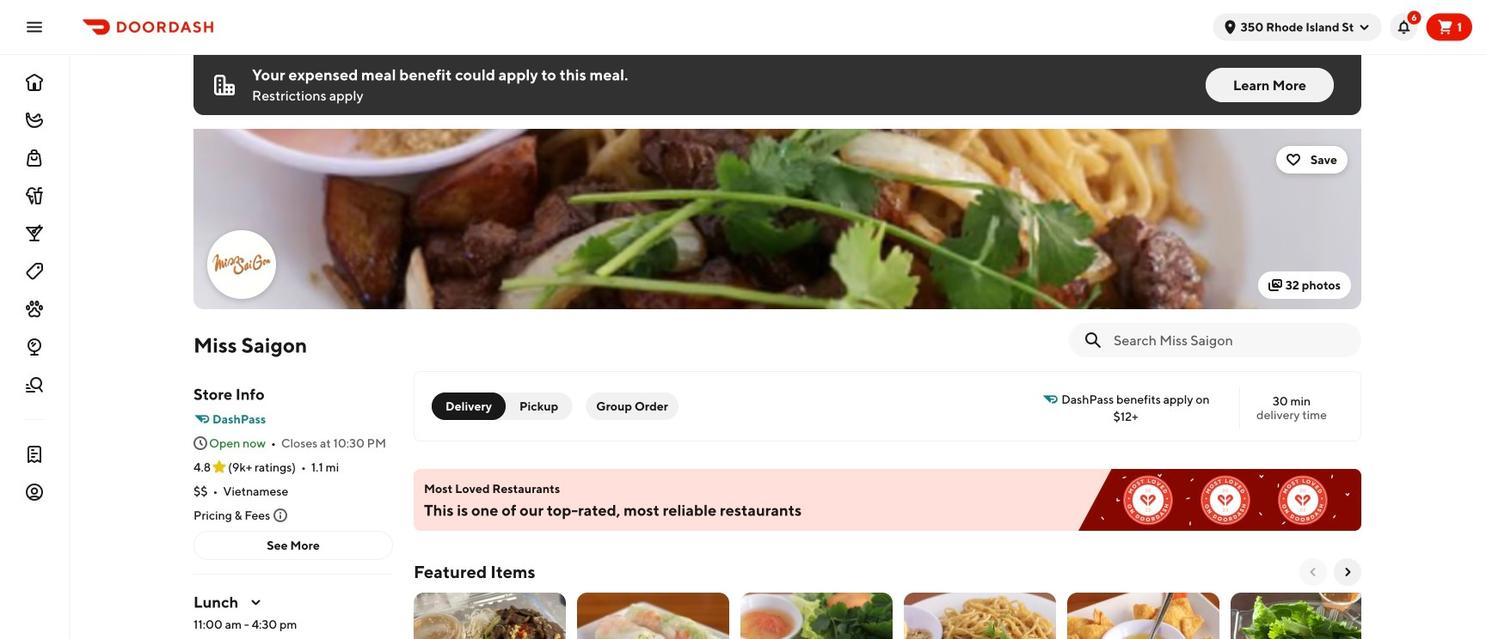 Task type: locate. For each thing, give the bounding box(es) containing it.
miss saigon image
[[194, 129, 1362, 310], [209, 232, 274, 298]]

None radio
[[432, 393, 506, 421]]

Item Search search field
[[1114, 331, 1348, 350]]

heading
[[414, 563, 536, 583]]

None radio
[[492, 393, 572, 421]]

order methods option group
[[432, 393, 572, 421]]



Task type: vqa. For each thing, say whether or not it's contained in the screenshot.
radio
yes



Task type: describe. For each thing, give the bounding box(es) containing it.
menus image
[[249, 596, 263, 610]]

notification bell image
[[1397, 20, 1411, 34]]

previous button of carousel image
[[1307, 566, 1320, 580]]

open menu image
[[24, 17, 45, 37]]

next button of carousel image
[[1341, 566, 1355, 580]]



